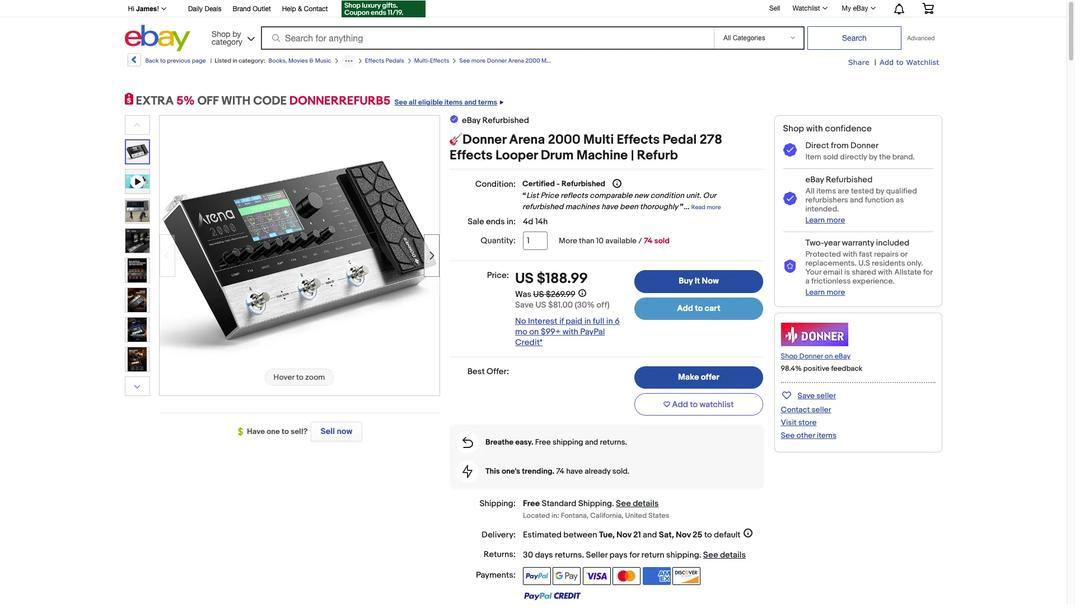 Task type: describe. For each thing, give the bounding box(es) containing it.
2 horizontal spatial in
[[607, 317, 613, 327]]

shop by category
[[212, 29, 242, 46]]

sell for sell now
[[321, 427, 335, 437]]

see more donner arena 2000 multi-effect processor guita... link
[[460, 57, 624, 64]]

us for save
[[536, 300, 546, 311]]

with details__icon image for two-year warranty included
[[783, 260, 797, 274]]

included
[[876, 238, 910, 249]]

effects pedals link
[[365, 57, 404, 64]]

available
[[606, 237, 637, 246]]

other
[[797, 431, 815, 441]]

brand.
[[893, 152, 915, 162]]

to inside the share | add to watchlist
[[897, 58, 904, 67]]

" list price reflects comparable new condition unit. our refurbished machines have been thoroughly
[[523, 191, 716, 212]]

2 nov from the left
[[676, 530, 691, 541]]

now
[[702, 276, 719, 287]]

0 horizontal spatial 2000
[[526, 57, 540, 64]]

shop with confidence
[[783, 124, 872, 134]]

extra
[[136, 94, 174, 109]]

with up direct on the top of page
[[807, 124, 823, 134]]

1 horizontal spatial in
[[585, 317, 591, 327]]

learn more
[[806, 288, 846, 297]]

🎸donner
[[450, 132, 506, 148]]

shop donner on ebay link
[[781, 352, 851, 361]]

movies
[[288, 57, 308, 64]]

donnerrefurb5
[[290, 94, 391, 109]]

effects left the pedals in the left of the page
[[365, 57, 384, 64]]

shop for shop with confidence
[[783, 124, 805, 134]]

paypal credit image
[[523, 593, 581, 602]]

it
[[695, 276, 700, 287]]

1 vertical spatial shipping
[[666, 551, 699, 561]]

2 learn from the top
[[806, 288, 825, 297]]

see left all
[[395, 98, 407, 107]]

and left terms
[[464, 98, 477, 107]]

see down the search for anything text box
[[460, 57, 470, 64]]

daily deals link
[[188, 3, 222, 16]]

terms
[[478, 98, 497, 107]]

effects up see all eligible items and terms link on the top left
[[430, 57, 449, 64]]

save for save us $81.00 (30% off)
[[515, 300, 534, 311]]

credit*
[[515, 338, 543, 349]]

4d 14h
[[523, 217, 548, 228]]

watchlist link
[[787, 2, 833, 15]]

0 horizontal spatial in
[[233, 57, 237, 64]]

by inside shop by category
[[233, 29, 241, 38]]

add for add to cart
[[677, 303, 693, 314]]

ends
[[486, 217, 505, 228]]

make offer
[[678, 373, 720, 383]]

more information - about this item condition image
[[613, 179, 622, 188]]

278
[[700, 132, 723, 148]]

than
[[579, 237, 595, 246]]

american express image
[[643, 568, 671, 586]]

by for direct
[[869, 152, 878, 162]]

with details__icon image for direct from donner
[[783, 143, 797, 157]]

more down the search for anything text box
[[472, 57, 486, 64]]

sell now
[[321, 427, 352, 437]]

store
[[799, 418, 817, 428]]

donner for more
[[487, 57, 507, 64]]

-
[[557, 179, 560, 189]]

your shopping cart image
[[922, 3, 935, 14]]

paypal
[[580, 327, 605, 338]]

with details__icon image for ebay refurbished
[[783, 192, 797, 206]]

with down repairs on the top right
[[878, 268, 893, 277]]

learn more link for ebay refurbished
[[806, 216, 846, 225]]

one
[[267, 427, 280, 437]]

with inside no interest if paid in full in 6 mo on $99+ with paypal credit*
[[563, 327, 579, 338]]

condition:
[[475, 179, 516, 190]]

to left cart in the right bottom of the page
[[695, 303, 703, 314]]

sat,
[[659, 530, 674, 541]]

items for refurbished
[[817, 186, 836, 196]]

previous
[[167, 57, 191, 64]]

make offer link
[[635, 367, 763, 390]]

help
[[282, 5, 296, 13]]

see inside free standard shipping . see details located in: fontana, california, united states
[[616, 499, 631, 510]]

effects pedals
[[365, 57, 404, 64]]

and left returns.
[[585, 438, 598, 448]]

shop for shop donner on ebay
[[781, 352, 798, 361]]

picture 3 of 16 image
[[125, 229, 149, 253]]

picture 6 of 16 image
[[125, 318, 149, 342]]

new
[[634, 191, 649, 201]]

add for add to watchlist
[[672, 400, 688, 411]]

video 1 of 1 image
[[125, 170, 149, 194]]

1 vertical spatial details
[[720, 551, 746, 561]]

$188.99
[[537, 271, 588, 288]]

advanced
[[907, 35, 935, 41]]

to right one
[[282, 427, 289, 437]]

us for was
[[533, 290, 544, 300]]

positive
[[804, 365, 830, 374]]

and inside ebay refurbished all items are tested by qualified refurbishers and function as intended. learn more
[[850, 195, 864, 205]]

shared
[[852, 268, 877, 277]]

add to cart
[[677, 303, 721, 314]]

have inside " list price reflects comparable new condition unit. our refurbished machines have been thoroughly
[[602, 202, 618, 212]]

daily
[[188, 5, 203, 13]]

two-
[[806, 238, 824, 249]]

more than 10 available / 74 sold
[[559, 237, 670, 246]]

extra 5% off with code donnerrefurb5
[[136, 94, 391, 109]]

item direct from brand image
[[781, 323, 848, 347]]

as
[[896, 195, 904, 205]]

items inside contact seller visit store see other items
[[817, 431, 837, 441]]

payments:
[[476, 571, 516, 581]]

back to previous page link
[[126, 53, 206, 71]]

repairs
[[874, 250, 899, 259]]

1 multi- from the left
[[414, 57, 430, 64]]

sell for sell
[[770, 4, 781, 12]]

free standard shipping . see details located in: fontana, california, united states
[[523, 499, 670, 521]]

2 horizontal spatial .
[[699, 551, 702, 561]]

tested
[[851, 186, 874, 196]]

google pay image
[[553, 568, 581, 586]]

intended.
[[806, 204, 839, 214]]

warranty
[[842, 238, 875, 249]]

drum
[[541, 148, 574, 164]]

2000 inside 🎸donner arena 2000 multi effects pedal 278 effects looper drum machine | refurb
[[548, 132, 581, 148]]

only.
[[907, 259, 923, 268]]

discover image
[[673, 568, 701, 586]]

full
[[593, 317, 605, 327]]

paypal image
[[523, 568, 551, 586]]

machines
[[565, 202, 600, 212]]

by for ebay
[[876, 186, 885, 196]]

Quantity: text field
[[523, 232, 548, 251]]

add to watchlist button
[[635, 394, 763, 416]]

protected
[[806, 250, 841, 259]]

experience.
[[853, 277, 895, 286]]

98.4%
[[781, 365, 802, 374]]

ebay inside ebay refurbished all items are tested by qualified refurbishers and function as intended. learn more
[[806, 175, 824, 185]]

my
[[842, 4, 851, 12]]

add to watchlist
[[672, 400, 734, 411]]

two-year warranty included
[[806, 238, 910, 249]]

none submit inside shop by category banner
[[808, 26, 902, 50]]

tue,
[[599, 530, 615, 541]]

text__icon image
[[450, 115, 459, 126]]

shipping
[[578, 499, 612, 510]]

0 horizontal spatial see details link
[[616, 499, 659, 510]]

share | add to watchlist
[[848, 58, 940, 67]]

more down 'frictionless'
[[827, 288, 846, 297]]

ebay up the "feedback"
[[835, 352, 851, 361]]

thoroughly
[[640, 202, 678, 212]]

effects up the condition:
[[450, 148, 493, 164]]

us $188.99 main content
[[450, 115, 765, 605]]

30 days returns . seller pays for return shipping . see details
[[523, 551, 746, 561]]

buy
[[679, 276, 693, 287]]

trending.
[[522, 467, 555, 477]]

shipping:
[[480, 499, 516, 510]]

qualified
[[886, 186, 917, 196]]

" ... read more
[[680, 202, 721, 212]]

returns.
[[600, 438, 627, 448]]



Task type: vqa. For each thing, say whether or not it's contained in the screenshot.
right DONNER
yes



Task type: locate. For each thing, give the bounding box(es) containing it.
see details link up united
[[616, 499, 659, 510]]

0 horizontal spatial contact
[[304, 5, 328, 13]]

arena down the search for anything text box
[[508, 57, 524, 64]]

ebay right my
[[853, 4, 869, 12]]

2000 left the multi
[[548, 132, 581, 148]]

been
[[620, 202, 638, 212]]

master card image
[[613, 568, 641, 586]]

1 learn from the top
[[806, 216, 825, 225]]

effect
[[557, 57, 574, 64]]

1 vertical spatial free
[[523, 499, 540, 510]]

picture 4 of 16 image
[[125, 259, 149, 283]]

98.4% positive feedback
[[781, 365, 863, 374]]

estimated between tue, nov 21 and sat, nov 25 to default
[[523, 530, 741, 541]]

0 vertical spatial free
[[535, 438, 551, 448]]

1 horizontal spatial see details link
[[703, 551, 746, 561]]

more inside ebay refurbished all items are tested by qualified refurbishers and function as intended. learn more
[[827, 216, 846, 225]]

shop left confidence
[[783, 124, 805, 134]]

0 vertical spatial shipping
[[553, 438, 584, 448]]

1 horizontal spatial &
[[309, 57, 314, 64]]

in: inside free standard shipping . see details located in: fontana, california, united states
[[552, 512, 560, 521]]

on inside no interest if paid in full in 6 mo on $99+ with paypal credit*
[[529, 327, 539, 338]]

0 vertical spatial &
[[298, 5, 302, 13]]

1 vertical spatial items
[[817, 186, 836, 196]]

picture 2 of 16 image
[[125, 199, 149, 224]]

fontana,
[[561, 512, 589, 521]]

already
[[585, 467, 611, 477]]

1 horizontal spatial save
[[798, 391, 815, 401]]

| inside 🎸donner arena 2000 multi effects pedal 278 effects looper drum machine | refurb
[[631, 148, 634, 164]]

1 vertical spatial add
[[677, 303, 693, 314]]

pedals
[[386, 57, 404, 64]]

dollar sign image
[[238, 428, 247, 437]]

for inside protected with fast repairs or replacements. u.s residents only. your email is shared with allstate for a frictionless experience.
[[924, 268, 933, 277]]

1 vertical spatial learn
[[806, 288, 825, 297]]

refurbished up are
[[826, 175, 873, 185]]

code
[[253, 94, 287, 109]]

1 horizontal spatial 74
[[644, 237, 653, 246]]

1 horizontal spatial contact
[[781, 405, 810, 415]]

make
[[678, 373, 699, 383]]

with details__icon image left all
[[783, 192, 797, 206]]

with
[[221, 94, 251, 109]]

in: right ends
[[507, 217, 516, 228]]

None submit
[[808, 26, 902, 50]]

0 vertical spatial watchlist
[[793, 4, 820, 12]]

seller down save seller
[[812, 405, 832, 415]]

contact right help
[[304, 5, 328, 13]]

1 vertical spatial shop
[[783, 124, 805, 134]]

item
[[806, 152, 822, 162]]

learn down the a
[[806, 288, 825, 297]]

category
[[212, 37, 242, 46]]

learn down intended.
[[806, 216, 825, 225]]

seller inside button
[[817, 391, 836, 401]]

from
[[831, 141, 849, 151]]

return
[[642, 551, 665, 561]]

0 vertical spatial arena
[[508, 57, 524, 64]]

sold inside direct from donner item sold directly by the brand.
[[823, 152, 839, 162]]

see down "visit"
[[781, 431, 795, 441]]

0 vertical spatial on
[[529, 327, 539, 338]]

with details__icon image
[[783, 143, 797, 157], [783, 192, 797, 206], [783, 260, 797, 274], [462, 438, 473, 449], [463, 466, 473, 479]]

1 vertical spatial learn more link
[[806, 288, 846, 297]]

1 horizontal spatial |
[[631, 148, 634, 164]]

& inside help & contact link
[[298, 5, 302, 13]]

are
[[838, 186, 850, 196]]

california,
[[590, 512, 624, 521]]

shop down deals
[[212, 29, 230, 38]]

or
[[901, 250, 908, 259]]

visit store link
[[781, 418, 817, 428]]

and right 21
[[643, 530, 657, 541]]

with details__icon image left breathe
[[462, 438, 473, 449]]

in: down standard
[[552, 512, 560, 521]]

details up united
[[633, 499, 659, 510]]

1 horizontal spatial on
[[825, 352, 833, 361]]

items up text__icon
[[445, 98, 463, 107]]

with down two-year warranty included
[[843, 250, 858, 259]]

add down make
[[672, 400, 688, 411]]

0 horizontal spatial in:
[[507, 217, 516, 228]]

1 learn more link from the top
[[806, 216, 846, 225]]

seller for contact
[[812, 405, 832, 415]]

0 vertical spatial learn
[[806, 216, 825, 225]]

details inside free standard shipping . see details located in: fontana, california, united states
[[633, 499, 659, 510]]

more
[[559, 237, 578, 246]]

save inside us $188.99 'main content'
[[515, 300, 534, 311]]

shop up 98.4%
[[781, 352, 798, 361]]

help & contact link
[[282, 3, 328, 16]]

free inside free standard shipping . see details located in: fontana, california, united states
[[523, 499, 540, 510]]

learn more link
[[806, 216, 846, 225], [806, 288, 846, 297]]

save seller
[[798, 391, 836, 401]]

days
[[535, 551, 553, 561]]

pedal
[[663, 132, 697, 148]]

1 vertical spatial by
[[869, 152, 878, 162]]

1 horizontal spatial refurbished
[[562, 179, 606, 189]]

details down default
[[720, 551, 746, 561]]

email
[[824, 268, 843, 277]]

0 horizontal spatial |
[[210, 57, 212, 64]]

by down the brand
[[233, 29, 241, 38]]

1 horizontal spatial donner
[[800, 352, 823, 361]]

us up was
[[515, 271, 534, 288]]

off
[[197, 94, 219, 109]]

get the coupon image
[[341, 1, 425, 17]]

2 vertical spatial donner
[[800, 352, 823, 361]]

with details__icon image left your
[[783, 260, 797, 274]]

in left 6
[[607, 317, 613, 327]]

refurbished
[[523, 202, 564, 212]]

| listed in category:
[[210, 57, 265, 64]]

seller inside contact seller visit store see other items
[[812, 405, 832, 415]]

1 vertical spatial &
[[309, 57, 314, 64]]

0 horizontal spatial multi-
[[414, 57, 430, 64]]

nov left 25
[[676, 530, 691, 541]]

standard
[[542, 499, 577, 510]]

picture 1 of 16 image
[[126, 141, 149, 164]]

residents
[[872, 259, 905, 268]]

donner up 'directly'
[[851, 141, 879, 151]]

shop for shop by category
[[212, 29, 230, 38]]

frictionless
[[812, 277, 851, 286]]

0 vertical spatial contact
[[304, 5, 328, 13]]

visa image
[[583, 568, 611, 586]]

refurbished inside ebay refurbished all items are tested by qualified refurbishers and function as intended. learn more
[[826, 175, 873, 185]]

my ebay
[[842, 4, 869, 12]]

0 vertical spatial for
[[924, 268, 933, 277]]

by left the
[[869, 152, 878, 162]]

in right listed
[[233, 57, 237, 64]]

Search for anything text field
[[263, 27, 712, 49]]

1 horizontal spatial sell
[[770, 4, 781, 12]]

nov left 21
[[617, 530, 632, 541]]

by inside ebay refurbished all items are tested by qualified refurbishers and function as intended. learn more
[[876, 186, 885, 196]]

arena inside 🎸donner arena 2000 multi effects pedal 278 effects looper drum machine | refurb
[[509, 132, 545, 148]]

1 vertical spatial arena
[[509, 132, 545, 148]]

0 horizontal spatial &
[[298, 5, 302, 13]]

1 horizontal spatial nov
[[676, 530, 691, 541]]

reflects
[[561, 191, 588, 201]]

with details__icon image left the item
[[783, 143, 797, 157]]

add inside button
[[672, 400, 688, 411]]

watchlist
[[793, 4, 820, 12], [907, 58, 940, 67]]

watchlist inside account navigation
[[793, 4, 820, 12]]

on up 98.4% positive feedback
[[825, 352, 833, 361]]

0 horizontal spatial shipping
[[553, 438, 584, 448]]

1 vertical spatial for
[[630, 551, 640, 561]]

refurbished for ebay refurbished all items are tested by qualified refurbishers and function as intended. learn more
[[826, 175, 873, 185]]

with details__icon image for this one's trending.
[[463, 466, 473, 479]]

& right help
[[298, 5, 302, 13]]

books, movies & music link
[[269, 57, 331, 64]]

confidence
[[825, 124, 872, 134]]

watchlist inside the share | add to watchlist
[[907, 58, 940, 67]]

easy.
[[515, 438, 534, 448]]

seller
[[817, 391, 836, 401], [812, 405, 832, 415]]

0 horizontal spatial .
[[582, 551, 584, 561]]

located
[[523, 512, 550, 521]]

0 horizontal spatial sell
[[321, 427, 335, 437]]

to right 25
[[705, 530, 712, 541]]

0 horizontal spatial sold
[[655, 237, 670, 246]]

refurbished down terms
[[483, 115, 529, 126]]

arena down ebay refurbished
[[509, 132, 545, 148]]

save for save seller
[[798, 391, 815, 401]]

learn more link down intended.
[[806, 216, 846, 225]]

for right pays
[[630, 551, 640, 561]]

more down intended.
[[827, 216, 846, 225]]

james
[[136, 5, 157, 13]]

ebay inside account navigation
[[853, 4, 869, 12]]

0 horizontal spatial refurbished
[[483, 115, 529, 126]]

shipping up discover image at the right bottom of the page
[[666, 551, 699, 561]]

1 horizontal spatial .
[[612, 499, 614, 510]]

0 vertical spatial learn more link
[[806, 216, 846, 225]]

us right was
[[533, 290, 544, 300]]

. for shipping
[[612, 499, 614, 510]]

contact inside contact seller visit store see other items
[[781, 405, 810, 415]]

to right back
[[160, 57, 166, 64]]

shipping up this one's trending. 74 have already sold.
[[553, 438, 584, 448]]

watchlist down the advanced
[[907, 58, 940, 67]]

items inside ebay refurbished all items are tested by qualified refurbishers and function as intended. learn more
[[817, 186, 836, 196]]

with details__icon image for breathe easy.
[[462, 438, 473, 449]]

0 vertical spatial see details link
[[616, 499, 659, 510]]

1 horizontal spatial have
[[602, 202, 618, 212]]

multi-effects link
[[414, 57, 449, 64]]

0 vertical spatial by
[[233, 29, 241, 38]]

0 horizontal spatial nov
[[617, 530, 632, 541]]

2 horizontal spatial refurbished
[[826, 175, 873, 185]]

items for all
[[445, 98, 463, 107]]

0 vertical spatial 2000
[[526, 57, 540, 64]]

save us $81.00 (30% off)
[[515, 300, 610, 311]]

1 nov from the left
[[617, 530, 632, 541]]

free up located
[[523, 499, 540, 510]]

items right all
[[817, 186, 836, 196]]

0 vertical spatial save
[[515, 300, 534, 311]]

more inside " ... read more
[[707, 204, 721, 211]]

books, movies & music
[[269, 57, 331, 64]]

ebay right text__icon
[[462, 115, 481, 126]]

shop donner on ebay
[[781, 352, 851, 361]]

2000
[[526, 57, 540, 64], [548, 132, 581, 148]]

1 vertical spatial in:
[[552, 512, 560, 521]]

2 horizontal spatial |
[[875, 58, 877, 67]]

donner inside direct from donner item sold directly by the brand.
[[851, 141, 879, 151]]

0 horizontal spatial save
[[515, 300, 534, 311]]

1 horizontal spatial for
[[924, 268, 933, 277]]

save up contact seller link
[[798, 391, 815, 401]]

0 horizontal spatial details
[[633, 499, 659, 510]]

0 vertical spatial 74
[[644, 237, 653, 246]]

now
[[337, 427, 352, 437]]

to left watchlist
[[690, 400, 698, 411]]

1 vertical spatial sold
[[655, 237, 670, 246]]

u.s
[[859, 259, 870, 268]]

. for returns
[[582, 551, 584, 561]]

contact inside account navigation
[[304, 5, 328, 13]]

was
[[515, 290, 532, 300]]

0 horizontal spatial watchlist
[[793, 4, 820, 12]]

contact up visit store link
[[781, 405, 810, 415]]

sold.
[[613, 467, 630, 477]]

free right the easy.
[[535, 438, 551, 448]]

donner down the search for anything text box
[[487, 57, 507, 64]]

1 horizontal spatial watchlist
[[907, 58, 940, 67]]

ebay up all
[[806, 175, 824, 185]]

0 horizontal spatial 74
[[556, 467, 565, 477]]

1 vertical spatial sell
[[321, 427, 335, 437]]

| left refurb
[[631, 148, 634, 164]]

1 horizontal spatial 2000
[[548, 132, 581, 148]]

see
[[460, 57, 470, 64], [395, 98, 407, 107], [781, 431, 795, 441], [616, 499, 631, 510], [703, 551, 718, 561]]

picture 7 of 16 image
[[125, 348, 149, 372]]

for inside us $188.99 'main content'
[[630, 551, 640, 561]]

on right 'mo'
[[529, 327, 539, 338]]

0 vertical spatial sell
[[770, 4, 781, 12]]

1 horizontal spatial shipping
[[666, 551, 699, 561]]

74 right the "trending."
[[556, 467, 565, 477]]

visit
[[781, 418, 797, 428]]

. left seller
[[582, 551, 584, 561]]

1 vertical spatial seller
[[812, 405, 832, 415]]

2 vertical spatial items
[[817, 431, 837, 441]]

ebay inside us $188.99 'main content'
[[462, 115, 481, 126]]

. inside free standard shipping . see details located in: fontana, california, united states
[[612, 499, 614, 510]]

1 vertical spatial have
[[566, 467, 583, 477]]

2 vertical spatial by
[[876, 186, 885, 196]]

save up no
[[515, 300, 534, 311]]

1 vertical spatial 2000
[[548, 132, 581, 148]]

machine
[[577, 148, 628, 164]]

in left full
[[585, 317, 591, 327]]

see all eligible items and terms
[[395, 98, 497, 107]]

have left already
[[566, 467, 583, 477]]

0 vertical spatial sold
[[823, 152, 839, 162]]

sell left now
[[321, 427, 335, 437]]

|
[[210, 57, 212, 64], [875, 58, 877, 67], [631, 148, 634, 164]]

us $188.99
[[515, 271, 588, 288]]

refurbished up the reflects
[[562, 179, 606, 189]]

learn more link down 'frictionless'
[[806, 288, 846, 297]]

add to watchlist link
[[880, 57, 940, 68]]

advanced link
[[902, 27, 941, 49]]

sold inside us $188.99 'main content'
[[655, 237, 670, 246]]

with details__icon image left "this"
[[463, 466, 473, 479]]

see details link down default
[[703, 551, 746, 561]]

0 vertical spatial items
[[445, 98, 463, 107]]

2 vertical spatial shop
[[781, 352, 798, 361]]

🎸donner arena 2000 multi effects pedal 278 effects looper drum machine | refurb - picture 1 of 16 image
[[159, 115, 439, 395]]

0 horizontal spatial for
[[630, 551, 640, 561]]

0 vertical spatial shop
[[212, 29, 230, 38]]

1 horizontal spatial details
[[720, 551, 746, 561]]

0 vertical spatial have
[[602, 202, 618, 212]]

have down comparable
[[602, 202, 618, 212]]

2 horizontal spatial donner
[[851, 141, 879, 151]]

1 horizontal spatial sold
[[823, 152, 839, 162]]

see more donner arena 2000 multi-effect processor guita...
[[460, 57, 624, 64]]

2 multi- from the left
[[542, 57, 557, 64]]

account navigation
[[122, 0, 942, 19]]

more
[[472, 57, 486, 64], [707, 204, 721, 211], [827, 216, 846, 225], [827, 288, 846, 297]]

offer
[[701, 373, 720, 383]]

unit.
[[686, 191, 701, 201]]

add inside the share | add to watchlist
[[880, 58, 894, 67]]

0 horizontal spatial on
[[529, 327, 539, 338]]

74 right /
[[644, 237, 653, 246]]

1 vertical spatial contact
[[781, 405, 810, 415]]

🎸donner arena 2000 multi effects pedal 278 effects looper drum machine | refurb
[[450, 132, 723, 164]]

0 vertical spatial in:
[[507, 217, 516, 228]]

free
[[535, 438, 551, 448], [523, 499, 540, 510]]

with right $99+
[[563, 327, 579, 338]]

0 vertical spatial add
[[880, 58, 894, 67]]

by inside direct from donner item sold directly by the brand.
[[869, 152, 878, 162]]

0 vertical spatial seller
[[817, 391, 836, 401]]

add right share
[[880, 58, 894, 67]]

sell left watchlist link
[[770, 4, 781, 12]]

1 vertical spatial watchlist
[[907, 58, 940, 67]]

sold right /
[[655, 237, 670, 246]]

2000 left effect
[[526, 57, 540, 64]]

interest
[[528, 317, 558, 327]]

with
[[807, 124, 823, 134], [843, 250, 858, 259], [878, 268, 893, 277], [563, 327, 579, 338]]

us up the interest
[[536, 300, 546, 311]]

protected with fast repairs or replacements. u.s residents only. your email is shared with allstate for a frictionless experience.
[[806, 250, 933, 286]]

shop by category button
[[207, 25, 257, 49]]

the
[[879, 152, 891, 162]]

sell inside account navigation
[[770, 4, 781, 12]]

1 vertical spatial see details link
[[703, 551, 746, 561]]

to inside button
[[690, 400, 698, 411]]

2 learn more link from the top
[[806, 288, 846, 297]]

learn inside ebay refurbished all items are tested by qualified refurbishers and function as intended. learn more
[[806, 216, 825, 225]]

& left music on the left top of the page
[[309, 57, 314, 64]]

refurbishers
[[806, 195, 849, 205]]

1 vertical spatial donner
[[851, 141, 879, 151]]

shop by category banner
[[122, 0, 942, 54]]

1 vertical spatial 74
[[556, 467, 565, 477]]

estimated
[[523, 530, 562, 541]]

items right other
[[817, 431, 837, 441]]

picture 5 of 16 image
[[125, 288, 149, 313]]

sold down from
[[823, 152, 839, 162]]

save inside button
[[798, 391, 815, 401]]

1 vertical spatial save
[[798, 391, 815, 401]]

. down 25
[[699, 551, 702, 561]]

donner up the positive
[[800, 352, 823, 361]]

effects right the multi
[[617, 132, 660, 148]]

save
[[515, 300, 534, 311], [798, 391, 815, 401]]

sale
[[468, 217, 484, 228]]

0 horizontal spatial donner
[[487, 57, 507, 64]]

learn more link for two-year warranty included
[[806, 288, 846, 297]]

if
[[560, 317, 564, 327]]

0 vertical spatial details
[[633, 499, 659, 510]]

for right the only. at the top right of the page
[[924, 268, 933, 277]]

ebay refurbished all items are tested by qualified refurbishers and function as intended. learn more
[[806, 175, 917, 225]]

shop inside shop by category
[[212, 29, 230, 38]]

see down default
[[703, 551, 718, 561]]

1 vertical spatial on
[[825, 352, 833, 361]]

more down our
[[707, 204, 721, 211]]

donner for from
[[851, 141, 879, 151]]

see inside contact seller visit store see other items
[[781, 431, 795, 441]]

multi- down shop by category banner
[[542, 57, 557, 64]]

21
[[634, 530, 641, 541]]

multi- right the pedals in the left of the page
[[414, 57, 430, 64]]

refurbished for ebay refurbished
[[483, 115, 529, 126]]

outlet
[[253, 5, 271, 13]]

1 horizontal spatial multi-
[[542, 57, 557, 64]]

watchlist right sell link
[[793, 4, 820, 12]]

and right are
[[850, 195, 864, 205]]

daily deals
[[188, 5, 222, 13]]

have one to sell?
[[247, 427, 308, 437]]

direct from donner item sold directly by the brand.
[[806, 141, 915, 162]]

seller for save
[[817, 391, 836, 401]]

see up united
[[616, 499, 631, 510]]



